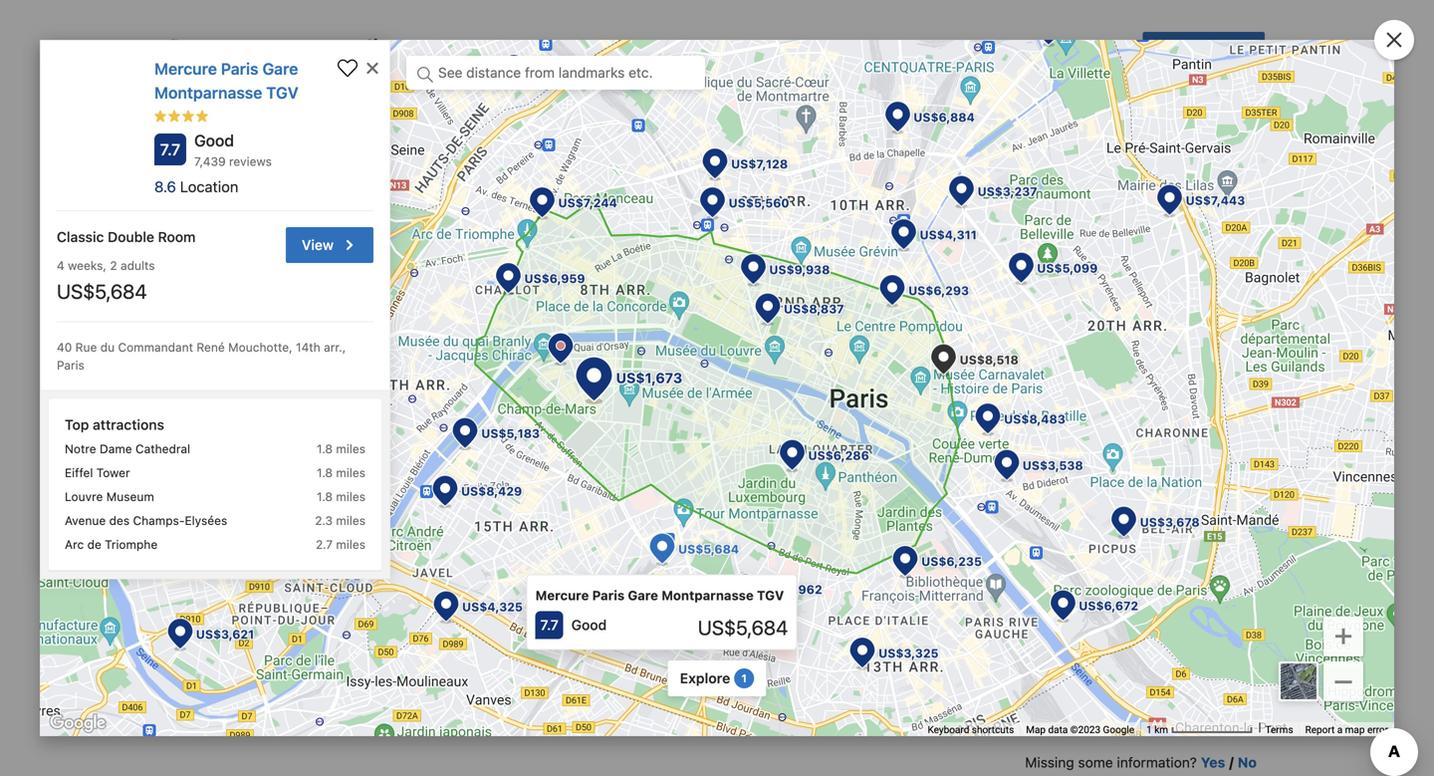 Task type: locate. For each thing, give the bounding box(es) containing it.
google
[[1103, 724, 1135, 736]]

no up us$7,443
[[1238, 171, 1257, 187]]

1 see from the top
[[1155, 41, 1180, 58]]

rue
[[75, 340, 97, 354]]

high
[[270, 542, 298, 559]]

terms
[[1266, 724, 1294, 736]]

scored  7.7 element
[[154, 133, 186, 165], [536, 611, 564, 639]]

1 availability from the top
[[1184, 41, 1253, 58]]

storage
[[261, 332, 310, 348], [1013, 478, 1062, 494]]

see availability for facilities of 1589 - eiffel tower& invalides - chic studio
[[1155, 239, 1253, 255]]

0 horizontal spatial 7.7
[[160, 140, 181, 159]]

paris up good 7,439 reviews
[[221, 59, 259, 78]]

1 horizontal spatial room
[[577, 632, 621, 651]]

4 weeks, 2 adults us$5,684
[[57, 259, 155, 303]]

dame
[[100, 442, 132, 456]]

us$1,673
[[616, 370, 683, 386]]

1 missing some information? yes / no from the top
[[1025, 171, 1257, 187]]

0 vertical spatial see
[[1155, 41, 1180, 58]]

1 1.8 from the top
[[317, 442, 333, 456]]

/ down 1 km button
[[1230, 754, 1234, 770]]

top attractions
[[65, 416, 164, 433]]

0 vertical spatial tgv
[[266, 83, 299, 102]]

2.3 miles
[[315, 513, 366, 527]]

gare inside mercure paris gare montparnasse tgv
[[262, 59, 298, 78]]

champs-
[[133, 513, 185, 527]]

scored  7.7 element left flat-
[[536, 611, 564, 639]]

map
[[1026, 724, 1046, 736]]

of
[[273, 231, 296, 259]]

us$5,684 down "us$4,962"
[[698, 615, 788, 639]]

0 horizontal spatial mercure
[[154, 59, 217, 78]]

1 vertical spatial missing some information? yes / no
[[1025, 754, 1257, 770]]

refrigerator
[[201, 643, 278, 660]]

tower&
[[442, 231, 526, 259]]

yes for facilities of 1589 - eiffel tower& invalides - chic studio
[[1201, 754, 1226, 770]]

yes
[[1201, 171, 1226, 187], [1201, 754, 1226, 770]]

tgv
[[266, 83, 299, 102], [757, 588, 784, 603]]

0 vertical spatial 1
[[742, 672, 747, 685]]

scored  7.7 element down 4 out of 5 image
[[154, 133, 186, 165]]

gare up measured
[[262, 59, 298, 78]]

1.8 miles for eiffel tower
[[317, 466, 366, 479]]

0 horizontal spatial gare
[[262, 59, 298, 78]]

& up screen
[[628, 565, 639, 584]]

0 horizontal spatial mercure paris gare montparnasse tgv
[[154, 59, 299, 102]]

1 missing from the top
[[1025, 171, 1075, 187]]

kitchen down stovetop
[[201, 593, 250, 609]]

1589
[[301, 231, 359, 259]]

0 vertical spatial no
[[1238, 171, 1257, 187]]

invalides
[[531, 231, 630, 259]]

0 vertical spatial missing some information? yes / no
[[1025, 171, 1257, 187]]

1 horizontal spatial -
[[636, 231, 646, 259]]

See distance from landmarks etc. search field
[[406, 56, 705, 90]]

/ for facilities of 1589 - eiffel tower& invalides - chic studio
[[1230, 754, 1234, 770]]

/ up us$7,443
[[1230, 171, 1234, 187]]

missing some information? yes / no
[[1025, 171, 1257, 187], [1025, 754, 1257, 770]]

1 miles from the top
[[336, 442, 366, 456]]

1 1.8 miles from the top
[[317, 442, 366, 456]]

french
[[953, 637, 997, 654]]

us$8,837
[[784, 302, 844, 316]]

1 vertical spatial some
[[1078, 754, 1113, 770]]

2 kitchen from the top
[[201, 593, 250, 609]]

0 horizontal spatial eiffel
[[65, 466, 93, 479]]

mercure up 4 out of 5 image
[[154, 59, 217, 78]]

us$8,429
[[461, 484, 522, 498]]

us$5,684 inside 4 weeks, 2 adults us$5,684
[[57, 279, 147, 303]]

1.8 miles for louvre museum
[[317, 489, 366, 503]]

good up 7,439
[[194, 131, 234, 150]]

2 some from the top
[[1078, 754, 1113, 770]]

0 vertical spatial eiffel
[[380, 231, 437, 259]]

1 horizontal spatial &
[[995, 381, 1007, 399]]

close info window image
[[364, 59, 382, 77]]

1 yes from the top
[[1201, 171, 1226, 187]]

kitchen up the children's
[[201, 512, 260, 531]]

0 vertical spatial see availability button
[[1143, 32, 1265, 68]]

3 1.8 from the top
[[317, 489, 333, 503]]

0 vertical spatial luggage storage
[[201, 332, 310, 348]]

missing some information? yes / no up us$7,443
[[1025, 171, 1257, 187]]

2 - from the left
[[636, 231, 646, 259]]

1 yes button from the top
[[1201, 170, 1226, 189]]

desk
[[577, 528, 610, 545]]

english
[[953, 612, 999, 628]]

1 vertical spatial see availability button
[[1143, 229, 1265, 265]]

us$6,959
[[525, 271, 585, 285]]

0 vertical spatial /
[[1230, 171, 1234, 187]]

0 horizontal spatial room
[[158, 229, 196, 245]]

1 horizontal spatial paris
[[221, 59, 259, 78]]

paris down 40
[[57, 358, 85, 372]]

some down ©2023
[[1078, 754, 1113, 770]]

children's high chair
[[201, 542, 333, 559]]

elysées
[[185, 513, 227, 527]]

1 horizontal spatial luggage storage
[[953, 478, 1062, 494]]

us$3,325
[[879, 646, 939, 660]]

1 vertical spatial 1.8 miles
[[317, 466, 366, 479]]

1 vertical spatial montparnasse
[[662, 588, 754, 603]]

1 see availability button from the top
[[1143, 32, 1265, 68]]

information? down '1 km'
[[1117, 754, 1197, 770]]

2 see availability button from the top
[[1143, 229, 1265, 265]]

luggage storage up parking
[[201, 332, 310, 348]]

0 vertical spatial storage
[[261, 332, 310, 348]]

2 information? from the top
[[1117, 754, 1197, 770]]

2 vertical spatial 1.8 miles
[[317, 489, 366, 503]]

arc de triomphe
[[65, 537, 158, 551]]

0 vertical spatial 1.8
[[317, 442, 333, 456]]

1 vertical spatial 7.7
[[541, 617, 559, 633]]

stovetop
[[201, 567, 259, 584]]

1 horizontal spatial scored  7.7 element
[[536, 611, 564, 639]]

1 - from the left
[[364, 231, 375, 259]]

3 miles from the top
[[336, 489, 366, 503]]

1 vertical spatial missing
[[1025, 754, 1075, 770]]

us$8,518
[[960, 353, 1019, 367]]

yes button for facilities of 1589 - eiffel tower& invalides - chic studio
[[1201, 752, 1226, 772]]

miles for cathedral
[[336, 442, 366, 456]]

1 kitchen from the top
[[201, 512, 260, 531]]

internet
[[191, 471, 241, 488]]

toilet
[[577, 411, 612, 427]]

2 see from the top
[[1155, 239, 1180, 255]]

1 see availability from the top
[[1155, 41, 1253, 58]]

0 vertical spatial missing
[[1025, 171, 1075, 187]]

1 vertical spatial no button
[[1238, 752, 1257, 772]]

1 horizontal spatial storage
[[1013, 478, 1062, 494]]

mercure paris gare montparnasse tgv up 4 out of 5 image
[[154, 59, 299, 102]]

luggage up parking
[[201, 332, 257, 348]]

us$6,293
[[909, 283, 969, 297]]

good for good 7,439 reviews
[[194, 131, 234, 150]]

no button down 1 km button
[[1238, 752, 1257, 772]]

1 vertical spatial see availability
[[1155, 239, 1253, 255]]

4 miles from the top
[[336, 513, 366, 527]]

storage left arr.,
[[261, 332, 310, 348]]

1 vertical spatial 1.8
[[317, 466, 333, 479]]

1
[[742, 672, 747, 685], [1147, 724, 1152, 736]]

1 vertical spatial &
[[628, 565, 639, 584]]

0 vertical spatial yes button
[[1201, 170, 1226, 189]]

storage down us$3,538
[[1013, 478, 1062, 494]]

1.8 up 2.3 in the bottom left of the page
[[317, 466, 333, 479]]

no button up us$7,443
[[1238, 170, 1257, 189]]

0 horizontal spatial -
[[364, 231, 375, 259]]

miles
[[336, 442, 366, 456], [336, 466, 366, 479], [336, 489, 366, 503], [336, 513, 366, 527], [336, 537, 366, 551]]

tea/coffee maker
[[953, 411, 1066, 427]]

1 vertical spatial kitchen
[[201, 593, 250, 609]]

0 vertical spatial 7.7
[[160, 140, 181, 159]]

bedroom
[[201, 680, 271, 699]]

1 vertical spatial gare
[[628, 588, 658, 603]]

1 horizontal spatial gare
[[628, 588, 658, 603]]

1 horizontal spatial 1
[[1147, 724, 1152, 736]]

0 horizontal spatial distances
[[187, 146, 241, 160]]

see for property surroundings
[[1155, 41, 1180, 58]]

2 1.8 from the top
[[317, 466, 333, 479]]

avenue
[[65, 513, 106, 527]]

-
[[364, 231, 375, 259], [636, 231, 646, 259]]

louvre museum
[[65, 489, 154, 503]]

room up 'heating'
[[577, 632, 621, 651]]

tgv inside mercure paris gare montparnasse tgv
[[266, 83, 299, 102]]

- left "chic"
[[636, 231, 646, 259]]

0 vertical spatial us$5,684
[[57, 279, 147, 303]]

0 vertical spatial room
[[158, 229, 196, 245]]

keyboard shortcuts
[[928, 724, 1014, 736]]

1 no button from the top
[[1238, 170, 1257, 189]]

luggage storage down reception
[[953, 478, 1062, 494]]

0 vertical spatial montparnasse
[[154, 83, 262, 102]]

0 horizontal spatial 1
[[742, 672, 747, 685]]

eiffel down notre
[[65, 466, 93, 479]]

good
[[194, 131, 234, 150], [572, 617, 607, 633]]

1 left "km"
[[1147, 724, 1152, 736]]

2 missing some information? yes / no from the top
[[1025, 754, 1257, 770]]

1 vertical spatial eiffel
[[65, 466, 93, 479]]

information? for facilities of 1589 - eiffel tower& invalides - chic studio
[[1117, 754, 1197, 770]]

2 availability from the top
[[1184, 239, 1253, 255]]

scored  7.7 element for _
[[536, 611, 564, 639]]

1 horizontal spatial luggage
[[953, 478, 1009, 494]]

2 no button from the top
[[1238, 752, 1257, 772]]

chair
[[301, 542, 333, 559]]

no down the 'cathedral'
[[169, 471, 188, 488]]

1 inside button
[[1147, 724, 1152, 736]]

yes up us$7,443
[[1201, 171, 1226, 187]]

good down flat-
[[572, 617, 607, 633]]

drink
[[1011, 381, 1052, 399]]

1 information? from the top
[[1117, 171, 1197, 187]]

gare down the media & technology
[[628, 588, 658, 603]]

1 vertical spatial 1
[[1147, 724, 1152, 736]]

0 horizontal spatial paris
[[57, 358, 85, 372]]

1 vertical spatial good
[[572, 617, 607, 633]]

0 horizontal spatial good
[[194, 131, 234, 150]]

1 vertical spatial /
[[1230, 754, 1234, 770]]

0 horizontal spatial scored  7.7 element
[[154, 133, 186, 165]]

1.8 for eiffel tower
[[317, 466, 333, 479]]

see availability
[[1155, 41, 1253, 58], [1155, 239, 1253, 255]]

languages spoken
[[953, 582, 1098, 601]]

0 vertical spatial mercure paris gare montparnasse tgv
[[154, 59, 299, 102]]

property surroundings
[[169, 34, 420, 62]]

miscellaneous
[[953, 515, 1063, 534]]

missing down data
[[1025, 754, 1075, 770]]

2 / from the top
[[1230, 754, 1234, 770]]

0 vertical spatial good
[[194, 131, 234, 150]]

& right food
[[995, 381, 1007, 399]]

2 1.8 miles from the top
[[317, 466, 366, 479]]

1 / from the top
[[1230, 171, 1234, 187]]

us$3,237
[[978, 184, 1038, 198]]

tv
[[654, 595, 672, 612]]

mercure
[[154, 59, 217, 78], [536, 588, 589, 603]]

5 miles from the top
[[336, 537, 366, 551]]

0 horizontal spatial tgv
[[266, 83, 299, 102]]

2.7 miles
[[316, 537, 366, 551]]

good inside good 7,439 reviews
[[194, 131, 234, 150]]

1 vertical spatial see
[[1155, 239, 1180, 255]]

1 horizontal spatial tgv
[[757, 588, 784, 603]]

2 missing from the top
[[1025, 754, 1075, 770]]

montparnasse up 4 out of 5 image
[[154, 83, 262, 102]]

montparnasse down technology
[[662, 588, 754, 603]]

yes for property surroundings
[[1201, 171, 1226, 187]]

may
[[548, 146, 572, 160]]

us$5,684 down '2' at the left top
[[57, 279, 147, 303]]

1 horizontal spatial good
[[572, 617, 607, 633]]

1 horizontal spatial mercure
[[536, 588, 589, 603]]

classic
[[57, 229, 104, 245]]

0 vertical spatial kitchen
[[201, 512, 260, 531]]

no for facilities of 1589 - eiffel tower& invalides - chic studio
[[1238, 754, 1257, 770]]

top
[[65, 416, 89, 433]]

0 vertical spatial gare
[[262, 59, 298, 78]]

/ for property surroundings
[[1230, 171, 1234, 187]]

2 yes from the top
[[1201, 754, 1226, 770]]

&
[[995, 381, 1007, 399], [628, 565, 639, 584]]

1 vertical spatial paris
[[57, 358, 85, 372]]

some right us$3,237
[[1078, 171, 1113, 187]]

measured
[[266, 146, 321, 160]]

2 yes button from the top
[[1201, 752, 1226, 772]]

heating
[[577, 662, 627, 679]]

3 1.8 miles from the top
[[317, 489, 366, 503]]

rated element
[[180, 178, 238, 195]]

- right 1589
[[364, 231, 375, 259]]

us$5,684 up technology
[[678, 542, 739, 556]]

view
[[302, 237, 334, 253]]

0 vertical spatial mercure
[[154, 59, 217, 78]]

/
[[1230, 171, 1234, 187], [1230, 754, 1234, 770]]

montparnasse
[[154, 83, 262, 102], [662, 588, 754, 603]]

see
[[1155, 41, 1180, 58], [1155, 239, 1180, 255]]

map region
[[40, 40, 1395, 736]]

1 vertical spatial information?
[[1117, 754, 1197, 770]]

paris down media
[[592, 588, 625, 603]]

2
[[110, 259, 117, 272]]

eiffel left tower& on the top of page
[[380, 231, 437, 259]]

0 vertical spatial scored  7.7 element
[[154, 133, 186, 165]]

0 horizontal spatial storage
[[261, 332, 310, 348]]

1 some from the top
[[1078, 171, 1113, 187]]

1 vertical spatial storage
[[1013, 478, 1062, 494]]

mercure paris gare montparnasse tgv down the media & technology
[[536, 588, 784, 603]]

2 vertical spatial 1.8
[[317, 489, 333, 503]]

missing some information? yes / no for property surroundings
[[1025, 171, 1257, 187]]

0 vertical spatial &
[[995, 381, 1007, 399]]

1 vertical spatial availability
[[1184, 239, 1253, 255]]

us$3,621
[[196, 627, 254, 641]]

1 vertical spatial yes button
[[1201, 752, 1226, 772]]

0 vertical spatial some
[[1078, 171, 1113, 187]]

2 vertical spatial no
[[1238, 754, 1257, 770]]

us$4,962
[[762, 582, 823, 596]]

4
[[57, 259, 64, 272]]

distances up location
[[187, 146, 241, 160]]

missing up us$5,099
[[1025, 171, 1075, 187]]

distances left the may
[[491, 146, 545, 160]]

information? for property surroundings
[[1117, 171, 1197, 187]]

1 horizontal spatial distances
[[491, 146, 545, 160]]

2 vertical spatial us$5,684
[[698, 615, 788, 639]]

explore
[[680, 670, 730, 686]]

yes button down 1 km button
[[1201, 752, 1226, 772]]

mercure down media
[[536, 588, 589, 603]]

yes down 1 km button
[[1201, 754, 1226, 770]]

1 horizontal spatial 7.7
[[541, 617, 559, 633]]

0 vertical spatial no button
[[1238, 170, 1257, 189]]

0 horizontal spatial luggage
[[201, 332, 257, 348]]

0 vertical spatial 1.8 miles
[[317, 442, 366, 456]]

2 see availability from the top
[[1155, 239, 1253, 255]]

information? up us$7,443
[[1117, 171, 1197, 187]]

all distances are measured in straight lines. actual travel distances may vary.
[[169, 146, 602, 160]]

room right the double
[[158, 229, 196, 245]]

no down 1 km button
[[1238, 754, 1257, 770]]

flat-
[[577, 595, 607, 612]]

no
[[1238, 171, 1257, 187], [169, 471, 188, 488], [1238, 754, 1257, 770]]

0 vertical spatial yes
[[1201, 171, 1226, 187]]

1.8
[[317, 442, 333, 456], [317, 466, 333, 479], [317, 489, 333, 503]]

0 vertical spatial see availability
[[1155, 41, 1253, 58]]

0 vertical spatial paris
[[221, 59, 259, 78]]

0 vertical spatial information?
[[1117, 171, 1197, 187]]

luggage down reception
[[953, 478, 1009, 494]]

1.8 down available.
[[317, 489, 333, 503]]

some
[[1078, 171, 1113, 187], [1078, 754, 1113, 770]]

paper
[[616, 411, 653, 427]]

2.7
[[316, 537, 333, 551]]

see availability button
[[1143, 32, 1265, 68], [1143, 229, 1265, 265]]

rené
[[197, 340, 225, 354]]

1 right explore
[[742, 672, 747, 685]]

missing some information? yes / no down '1 km'
[[1025, 754, 1257, 770]]

1 vertical spatial tgv
[[757, 588, 784, 603]]

yes button up us$7,443
[[1201, 170, 1226, 189]]

data
[[1048, 724, 1068, 736]]

1 distances from the left
[[187, 146, 241, 160]]

1.8 miles
[[317, 442, 366, 456], [317, 466, 366, 479], [317, 489, 366, 503]]

7.7
[[160, 140, 181, 159], [541, 617, 559, 633]]

no internet access available.
[[169, 471, 354, 488]]

1.8 up available.
[[317, 442, 333, 456]]



Task type: vqa. For each thing, say whether or not it's contained in the screenshot.
Escape to the left
no



Task type: describe. For each thing, give the bounding box(es) containing it.
tower
[[96, 466, 130, 479]]

2.3
[[315, 513, 333, 527]]

40
[[57, 340, 72, 354]]

eiffel inside map view dialog
[[65, 466, 93, 479]]

languages
[[953, 582, 1038, 601]]

see availability button for facilities of 1589 - eiffel tower& invalides - chic studio
[[1143, 229, 1265, 265]]

us$5,560
[[729, 196, 790, 209]]

us$4,311
[[920, 228, 977, 242]]

scored  8.6 element
[[154, 178, 180, 195]]

2 distances from the left
[[491, 146, 545, 160]]

some for property surroundings
[[1078, 171, 1113, 187]]

map
[[1346, 724, 1365, 736]]

0 vertical spatial luggage
[[201, 332, 257, 348]]

facilities of 1589 - eiffel tower& invalides - chic studio
[[169, 231, 777, 259]]

travel
[[456, 146, 488, 160]]

paris inside 40 rue du commandant rené mouchotte, 14th arr., paris
[[57, 358, 85, 372]]

avenue des champs-elysées
[[65, 513, 227, 527]]

a
[[1338, 724, 1343, 736]]

some for facilities of 1589 - eiffel tower& invalides - chic studio
[[1078, 754, 1113, 770]]

1 for 1
[[742, 672, 747, 685]]

2 vertical spatial paris
[[592, 588, 625, 603]]

see availability for property surroundings
[[1155, 41, 1253, 58]]

8.6 location
[[154, 178, 238, 195]]

lines.
[[384, 146, 414, 160]]

paris inside mercure paris gare montparnasse tgv
[[221, 59, 259, 78]]

bathroom
[[577, 381, 653, 399]]

7.7 for _
[[541, 617, 559, 633]]

actual
[[417, 146, 453, 160]]

availability for facilities of 1589 - eiffel tower& invalides - chic studio
[[1184, 239, 1253, 255]]

adults
[[121, 259, 155, 272]]

us$6,884
[[914, 110, 975, 124]]

1 vertical spatial luggage storage
[[953, 478, 1062, 494]]

1 vertical spatial luggage
[[953, 478, 1009, 494]]

commandant
[[118, 340, 193, 354]]

du
[[100, 340, 115, 354]]

availability for property surroundings
[[1184, 41, 1253, 58]]

food
[[953, 381, 991, 399]]

toilet paper
[[577, 411, 653, 427]]

us$9,938
[[769, 263, 830, 277]]

keyboard
[[928, 724, 970, 736]]

& for media
[[628, 565, 639, 584]]

map data ©2023 google
[[1026, 724, 1135, 736]]

chic
[[651, 231, 702, 259]]

2 miles from the top
[[336, 466, 366, 479]]

1.8 for louvre museum
[[317, 489, 333, 503]]

us$3,678
[[1140, 515, 1200, 529]]

des
[[109, 513, 130, 527]]

services
[[1035, 448, 1100, 467]]

no button for property surroundings
[[1238, 170, 1257, 189]]

1 horizontal spatial montparnasse
[[662, 588, 754, 603]]

error
[[1368, 724, 1389, 736]]

7,439
[[194, 154, 226, 168]]

km
[[1155, 724, 1169, 736]]

louvre
[[65, 489, 103, 503]]

see for facilities of 1589 - eiffel tower& invalides - chic studio
[[1155, 239, 1180, 255]]

miles for champs-
[[336, 513, 366, 527]]

1 for 1 km
[[1147, 724, 1152, 736]]

us$3,538
[[1023, 458, 1084, 472]]

flat-screen tv
[[577, 595, 672, 612]]

area
[[627, 498, 663, 517]]

7.7 for view
[[160, 140, 181, 159]]

parking
[[201, 381, 260, 399]]

keyboard shortcuts button
[[928, 723, 1014, 737]]

room inside map view dialog
[[158, 229, 196, 245]]

us$7,443
[[1186, 193, 1246, 207]]

1 vertical spatial us$5,684
[[678, 542, 739, 556]]

good 7,439 reviews
[[194, 131, 272, 168]]

all
[[169, 146, 183, 160]]

& for food
[[995, 381, 1007, 399]]

non-
[[953, 545, 986, 561]]

us$7,244
[[558, 196, 618, 210]]

food & drink
[[953, 381, 1052, 399]]

cathedral
[[135, 442, 190, 456]]

4 out of 5 image
[[154, 110, 208, 122]]

report a map error link
[[1306, 724, 1389, 736]]

eiffel tower
[[65, 466, 130, 479]]

reception
[[953, 448, 1031, 467]]

mercure inside mercure paris gare montparnasse tgv
[[154, 59, 217, 78]]

arr.,
[[324, 340, 346, 354]]

1 vertical spatial no
[[169, 471, 188, 488]]

1 km button
[[1141, 722, 1260, 737]]

living area
[[577, 498, 663, 517]]

us$7,128
[[731, 157, 788, 171]]

museum
[[106, 489, 154, 503]]

1.8 for notre dame cathedral
[[317, 442, 333, 456]]

1 vertical spatial mercure paris gare montparnasse tgv
[[536, 588, 784, 603]]

vary.
[[575, 146, 602, 160]]

0 horizontal spatial montparnasse
[[154, 83, 262, 102]]

+ link
[[1324, 615, 1364, 656]]

property
[[169, 34, 267, 62]]

see availability button for property surroundings
[[1143, 32, 1265, 68]]

arc
[[65, 537, 84, 551]]

in
[[325, 146, 334, 160]]

iron
[[577, 688, 602, 704]]

us$5,099
[[1037, 261, 1098, 275]]

1 vertical spatial mercure
[[536, 588, 589, 603]]

available.
[[294, 471, 354, 488]]

technology
[[643, 565, 732, 584]]

us$6,672
[[1079, 599, 1139, 613]]

yes button for property surroundings
[[1201, 170, 1226, 189]]

google image
[[45, 710, 111, 736]]

1 horizontal spatial eiffel
[[380, 231, 437, 259]]

1.8 miles for notre dame cathedral
[[317, 442, 366, 456]]

throughout
[[1044, 545, 1115, 561]]

missing for facilities of 1589 - eiffel tower& invalides - chic studio
[[1025, 754, 1075, 770]]

no for property surroundings
[[1238, 171, 1257, 187]]

good for good
[[572, 617, 607, 633]]

map view dialog
[[0, 0, 1435, 776]]

us$5,183
[[481, 426, 540, 440]]

reception services
[[953, 448, 1100, 467]]

amenities
[[625, 632, 703, 651]]

0 horizontal spatial luggage storage
[[201, 332, 310, 348]]

room amenities
[[577, 632, 703, 651]]

shortcuts
[[972, 724, 1014, 736]]

scored  7.7 element for view
[[154, 133, 186, 165]]

©2023
[[1071, 724, 1101, 736]]

missing for property surroundings
[[1025, 171, 1075, 187]]

are
[[244, 146, 262, 160]]

triomphe
[[105, 537, 158, 551]]

tea/coffee
[[953, 411, 1023, 427]]

missing some information? yes / no for facilities of 1589 - eiffel tower& invalides - chic studio
[[1025, 754, 1257, 770]]

us$6,235
[[922, 554, 982, 568]]

us$4,325
[[462, 600, 523, 614]]

smoking
[[986, 545, 1040, 561]]

maker
[[1027, 411, 1066, 427]]

non-smoking throughout
[[953, 545, 1115, 561]]

miles for triomphe
[[336, 537, 366, 551]]

1 vertical spatial room
[[577, 632, 621, 651]]

location
[[180, 178, 238, 195]]

no button for facilities of 1589 - eiffel tower& invalides - chic studio
[[1238, 752, 1257, 772]]

towels
[[577, 436, 621, 452]]

hairdryer
[[577, 461, 637, 478]]



